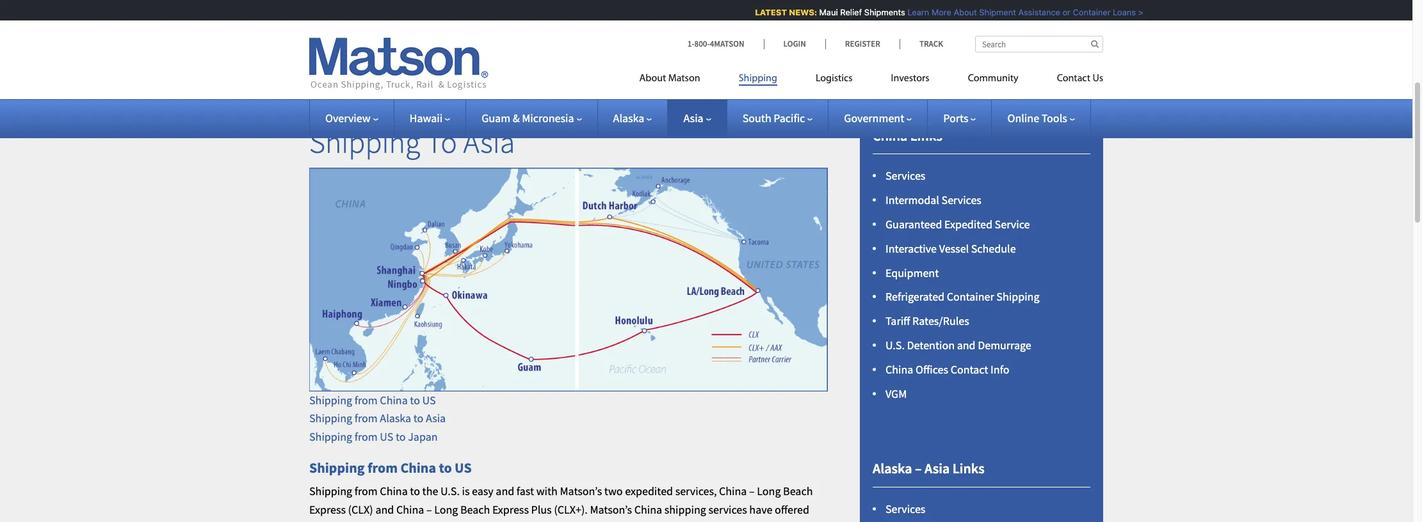 Task type: vqa. For each thing, say whether or not it's contained in the screenshot.
refrigerated container shipping Link
yes



Task type: locate. For each thing, give the bounding box(es) containing it.
assistance
[[1014, 7, 1056, 17]]

top menu navigation
[[640, 67, 1104, 94]]

and up "more" on the left bottom of page
[[376, 503, 394, 518]]

overview
[[325, 111, 371, 126]]

0 vertical spatial u.s.
[[886, 338, 905, 353]]

long
[[757, 485, 781, 499], [434, 503, 458, 518]]

beach
[[784, 485, 813, 499], [461, 503, 490, 518]]

– inside section
[[916, 460, 922, 478]]

1-
[[688, 38, 695, 49]]

shipping link
[[720, 67, 797, 94]]

0 vertical spatial links
[[911, 127, 943, 145]]

online tools
[[1008, 111, 1068, 126]]

schedule
[[972, 241, 1016, 256]]

1 horizontal spatial us
[[423, 393, 436, 408]]

contact down u.s. detention and demurrage at the right of the page
[[951, 362, 989, 377]]

china up vgm link
[[886, 362, 914, 377]]

alaska link
[[613, 111, 652, 126]]

shipping from china to us link down shipping from us to japan link
[[309, 459, 472, 477]]

u.s. inside section
[[886, 338, 905, 353]]

alaska
[[613, 111, 645, 126], [380, 412, 411, 426], [873, 460, 913, 478]]

u.s. inside shipping from china to the u.s. is easy and fast with matson's two expedited services, china – long beach express (clx) and china – long beach express plus (clx+). matson's china shipping services have offered customers more than 15 years of uninterrupted service, industry-leading reliability and world-cla
[[441, 485, 460, 499]]

news:
[[784, 7, 812, 17]]

1 vertical spatial u.s.
[[441, 485, 460, 499]]

refrigerated
[[886, 290, 945, 305]]

maui
[[814, 7, 833, 17]]

0 vertical spatial long
[[757, 485, 781, 499]]

ports link
[[944, 111, 977, 126]]

1 horizontal spatial alaska
[[613, 111, 645, 126]]

1 vertical spatial us
[[380, 430, 394, 445]]

services down the alaska – asia links
[[886, 502, 926, 517]]

dutch harbor image
[[538, 145, 683, 289]]

1 horizontal spatial long
[[757, 485, 781, 499]]

matson's up industry-
[[590, 503, 632, 518]]

express up uninterrupted
[[493, 503, 529, 518]]

container up rates/rules
[[947, 290, 995, 305]]

2 vertical spatial services
[[886, 502, 926, 517]]

tariff rates/rules link
[[886, 314, 970, 329]]

1 horizontal spatial express
[[493, 503, 529, 518]]

china up the
[[401, 459, 436, 477]]

the
[[423, 485, 438, 499]]

reliability
[[658, 521, 704, 523]]

1 horizontal spatial u.s.
[[886, 338, 905, 353]]

&
[[513, 111, 520, 126]]

to for shipping from china to the u.s. is easy and fast with matson's two expedited services, china – long beach express (clx) and china – long beach express plus (clx+). matson's china shipping services have offered customers more than 15 years of uninterrupted service, industry-leading reliability and world-cla
[[410, 485, 420, 499]]

shipments
[[859, 7, 900, 17]]

easy
[[472, 485, 494, 499]]

container
[[1068, 7, 1106, 17], [947, 290, 995, 305]]

u.s.
[[886, 338, 905, 353], [441, 485, 460, 499]]

section
[[844, 95, 1120, 523]]

15
[[414, 521, 426, 523]]

express
[[309, 503, 346, 518], [493, 503, 529, 518]]

login
[[784, 38, 806, 49]]

0 vertical spatial services link
[[886, 169, 926, 183]]

0 horizontal spatial links
[[911, 127, 943, 145]]

–
[[916, 460, 922, 478], [750, 485, 755, 499], [427, 503, 432, 518]]

2 horizontal spatial us
[[455, 459, 472, 477]]

china up '15'
[[397, 503, 424, 518]]

services
[[886, 169, 926, 183], [942, 193, 982, 208], [886, 502, 926, 517]]

expedited
[[945, 217, 993, 232]]

1 vertical spatial container
[[947, 290, 995, 305]]

vgm link
[[886, 387, 907, 401]]

1 vertical spatial about
[[640, 74, 667, 84]]

matson's
[[560, 485, 602, 499], [590, 503, 632, 518]]

0 vertical spatial beach
[[784, 485, 813, 499]]

shipping from china to us link up shipping from alaska to asia link
[[309, 393, 436, 408]]

0 horizontal spatial long
[[434, 503, 458, 518]]

shipping from china to us shipping from alaska to asia shipping from us to japan
[[309, 393, 446, 445]]

shipping from china to the u.s. is easy and fast with matson's two expedited services, china – long beach express (clx) and china – long beach express plus (clx+). matson's china shipping services have offered customers more than 15 years of uninterrupted service, industry-leading reliability and world-cla
[[309, 485, 813, 523]]

shipping from china to us link
[[309, 393, 436, 408], [309, 459, 472, 477]]

equipment link
[[886, 266, 939, 280]]

more
[[362, 521, 387, 523]]

shipping
[[665, 503, 707, 518]]

from up (clx)
[[355, 485, 378, 499]]

0 vertical spatial shipping from china to us link
[[309, 393, 436, 408]]

search image
[[1092, 40, 1099, 48]]

2 express from the left
[[493, 503, 529, 518]]

services,
[[676, 485, 717, 499]]

xiamen image
[[333, 234, 478, 378], [287, 254, 431, 398]]

refrigerated container shipping
[[886, 290, 1040, 305]]

shipping inside section
[[997, 290, 1040, 305]]

us up is
[[455, 459, 472, 477]]

rates/rules
[[913, 314, 970, 329]]

0 horizontal spatial express
[[309, 503, 346, 518]]

interactive
[[886, 241, 937, 256]]

800-
[[695, 38, 710, 49]]

beach up of
[[461, 503, 490, 518]]

of
[[456, 521, 465, 523]]

2 vertical spatial us
[[455, 459, 472, 477]]

to inside shipping from china to the u.s. is easy and fast with matson's two expedited services, china – long beach express (clx) and china – long beach express plus (clx+). matson's china shipping services have offered customers more than 15 years of uninterrupted service, industry-leading reliability and world-cla
[[410, 485, 420, 499]]

services link down the alaska – asia links
[[886, 502, 926, 517]]

alaska inside section
[[873, 460, 913, 478]]

about inside top menu navigation
[[640, 74, 667, 84]]

asia inside section
[[925, 460, 950, 478]]

contact left us
[[1058, 74, 1091, 84]]

investors
[[891, 74, 930, 84]]

vgm
[[886, 387, 907, 401]]

shipping
[[739, 74, 778, 84], [309, 123, 421, 161], [997, 290, 1040, 305], [309, 393, 352, 408], [309, 412, 352, 426], [309, 430, 352, 445], [309, 459, 365, 477], [309, 485, 352, 499]]

0 vertical spatial alaska
[[613, 111, 645, 126]]

1 vertical spatial contact
[[951, 362, 989, 377]]

2 vertical spatial alaska
[[873, 460, 913, 478]]

1 horizontal spatial –
[[750, 485, 755, 499]]

alaska inside shipping from china to us shipping from alaska to asia shipping from us to japan
[[380, 412, 411, 426]]

south
[[743, 111, 772, 126]]

0 horizontal spatial contact
[[951, 362, 989, 377]]

services
[[709, 503, 748, 518]]

and left fast
[[496, 485, 515, 499]]

customers
[[309, 521, 360, 523]]

2 shipping from china to us link from the top
[[309, 459, 472, 477]]

services up intermodal
[[886, 169, 926, 183]]

contact
[[1058, 74, 1091, 84], [951, 362, 989, 377]]

offices
[[916, 362, 949, 377]]

about matson link
[[640, 67, 720, 94]]

container right or
[[1068, 7, 1106, 17]]

services up guaranteed expedited service link
[[942, 193, 982, 208]]

shipping to asia
[[309, 123, 515, 161]]

None search field
[[976, 36, 1104, 53]]

honolulu image
[[574, 259, 719, 403]]

guaranteed
[[886, 217, 943, 232]]

china up leading
[[635, 503, 663, 518]]

logistics link
[[797, 67, 872, 94]]

us down shipping from alaska to asia link
[[380, 430, 394, 445]]

naha image
[[374, 224, 518, 368]]

contact inside top menu navigation
[[1058, 74, 1091, 84]]

from up shipping from alaska to asia link
[[355, 393, 378, 408]]

u.s. down tariff
[[886, 338, 905, 353]]

1 vertical spatial services
[[942, 193, 982, 208]]

1 vertical spatial alaska
[[380, 412, 411, 426]]

1 express from the left
[[309, 503, 346, 518]]

shipping inside top menu navigation
[[739, 74, 778, 84]]

1 horizontal spatial links
[[953, 460, 985, 478]]

2 horizontal spatial –
[[916, 460, 922, 478]]

register
[[846, 38, 881, 49]]

0 horizontal spatial beach
[[461, 503, 490, 518]]

1 vertical spatial services link
[[886, 502, 926, 517]]

2 vertical spatial –
[[427, 503, 432, 518]]

u.s. left is
[[441, 485, 460, 499]]

beach up offered
[[784, 485, 813, 499]]

from inside shipping from china to the u.s. is easy and fast with matson's two expedited services, china – long beach express (clx) and china – long beach express plus (clx+). matson's china shipping services have offered customers more than 15 years of uninterrupted service, industry-leading reliability and world-cla
[[355, 485, 378, 499]]

from down shipping from alaska to asia link
[[355, 430, 378, 445]]

asia link
[[684, 111, 712, 126]]

ningbo image
[[350, 211, 494, 356]]

0 vertical spatial –
[[916, 460, 922, 478]]

1 horizontal spatial container
[[1068, 7, 1106, 17]]

china
[[873, 127, 908, 145], [886, 362, 914, 377], [380, 393, 408, 408], [401, 459, 436, 477], [380, 485, 408, 499], [719, 485, 747, 499], [397, 503, 424, 518], [635, 503, 663, 518]]

investors link
[[872, 67, 949, 94]]

matson's up '(clx+).'
[[560, 485, 602, 499]]

about right more
[[949, 7, 972, 17]]

contact us link
[[1038, 67, 1104, 94]]

from down shipping from us to japan link
[[368, 459, 398, 477]]

and down services
[[706, 521, 724, 523]]

express up customers
[[309, 503, 346, 518]]

long up have
[[757, 485, 781, 499]]

long up years
[[434, 503, 458, 518]]

services link up intermodal
[[886, 169, 926, 183]]

us up japan
[[423, 393, 436, 408]]

0 vertical spatial about
[[949, 7, 972, 17]]

hawaii link
[[410, 111, 450, 126]]

2 horizontal spatial alaska
[[873, 460, 913, 478]]

from up shipping from us to japan link
[[355, 412, 378, 426]]

services link
[[886, 169, 926, 183], [886, 502, 926, 517]]

tariff rates/rules
[[886, 314, 970, 329]]

about left matson
[[640, 74, 667, 84]]

uninterrupted
[[468, 521, 535, 523]]

1 vertical spatial beach
[[461, 503, 490, 518]]

links
[[911, 127, 943, 145], [953, 460, 985, 478]]

0 vertical spatial us
[[423, 393, 436, 408]]

intermodal services
[[886, 193, 982, 208]]

more
[[927, 7, 947, 17]]

0 vertical spatial contact
[[1058, 74, 1091, 84]]

china up shipping from alaska to asia link
[[380, 393, 408, 408]]

1 vertical spatial –
[[750, 485, 755, 499]]

0 horizontal spatial u.s.
[[441, 485, 460, 499]]

1 horizontal spatial contact
[[1058, 74, 1091, 84]]

0 horizontal spatial alaska
[[380, 412, 411, 426]]

shipping from china to us
[[309, 459, 472, 477]]

login link
[[764, 38, 826, 49]]

0 horizontal spatial about
[[640, 74, 667, 84]]

and up china offices contact info
[[958, 338, 976, 353]]

us
[[423, 393, 436, 408], [380, 430, 394, 445], [455, 459, 472, 477]]

interactive vessel schedule link
[[886, 241, 1016, 256]]

0 horizontal spatial container
[[947, 290, 995, 305]]

long beach image
[[687, 219, 831, 363]]

1 vertical spatial shipping from china to us link
[[309, 459, 472, 477]]

0 vertical spatial container
[[1068, 7, 1106, 17]]



Task type: describe. For each thing, give the bounding box(es) containing it.
than
[[390, 521, 412, 523]]

leading
[[620, 521, 656, 523]]

vessel
[[940, 241, 969, 256]]

interactive vessel schedule
[[886, 241, 1016, 256]]

alaska services image
[[309, 168, 829, 392]]

contact us
[[1058, 74, 1104, 84]]

matson
[[669, 74, 701, 84]]

1 shipping from china to us link from the top
[[309, 393, 436, 408]]

micronesia
[[522, 111, 574, 126]]

guam & micronesia
[[482, 111, 574, 126]]

from for shipping from china to us shipping from alaska to asia shipping from us to japan
[[355, 393, 378, 408]]

1 vertical spatial links
[[953, 460, 985, 478]]

0 vertical spatial services
[[886, 169, 926, 183]]

fast
[[517, 485, 534, 499]]

china offices contact info
[[886, 362, 1010, 377]]

community
[[968, 74, 1019, 84]]

blue matson logo with ocean, shipping, truck, rail and logistics written beneath it. image
[[309, 38, 489, 90]]

0 horizontal spatial us
[[380, 430, 394, 445]]

guam image
[[460, 287, 604, 431]]

south pacific
[[743, 111, 806, 126]]

us for shipping from china to us shipping from alaska to asia shipping from us to japan
[[423, 393, 436, 408]]

container inside section
[[947, 290, 995, 305]]

shanghai image
[[350, 200, 494, 344]]

china links
[[873, 127, 943, 145]]

1 horizontal spatial beach
[[784, 485, 813, 499]]

matson containership manulani at terminal preparing to ship from china. image
[[0, 0, 1413, 95]]

alaska – asia links
[[873, 460, 985, 478]]

from for shipping from china to the u.s. is easy and fast with matson's two expedited services, china – long beach express (clx) and china – long beach express plus (clx+). matson's china shipping services have offered customers more than 15 years of uninterrupted service, industry-leading reliability and world-cla
[[355, 485, 378, 499]]

1 vertical spatial matson's
[[590, 503, 632, 518]]

two
[[605, 485, 623, 499]]

1 vertical spatial long
[[434, 503, 458, 518]]

pacific
[[774, 111, 806, 126]]

4matson
[[710, 38, 745, 49]]

register link
[[826, 38, 900, 49]]

us for shipping from china to us
[[455, 459, 472, 477]]

overview link
[[325, 111, 378, 126]]

2 services link from the top
[[886, 502, 926, 517]]

is
[[462, 485, 470, 499]]

alaska for alaska
[[613, 111, 645, 126]]

expedited
[[625, 485, 673, 499]]

learn more about shipment assistance or container loans > link
[[903, 7, 1139, 17]]

u.s. detention and demurrage
[[886, 338, 1032, 353]]

latest news: maui relief shipments learn more about shipment assistance or container loans >
[[750, 7, 1139, 17]]

ports
[[944, 111, 969, 126]]

alaska for alaska – asia links
[[873, 460, 913, 478]]

asia inside shipping from china to us shipping from alaska to asia shipping from us to japan
[[426, 412, 446, 426]]

china inside shipping from china to us shipping from alaska to asia shipping from us to japan
[[380, 393, 408, 408]]

service,
[[538, 521, 574, 523]]

1 services link from the top
[[886, 169, 926, 183]]

hawaii
[[410, 111, 443, 126]]

japan
[[408, 430, 438, 445]]

online
[[1008, 111, 1040, 126]]

track
[[920, 38, 944, 49]]

equipment
[[886, 266, 939, 280]]

1-800-4matson
[[688, 38, 745, 49]]

guaranteed expedited service link
[[886, 217, 1030, 232]]

about matson
[[640, 74, 701, 84]]

industry-
[[577, 521, 620, 523]]

track link
[[900, 38, 944, 49]]

section containing china links
[[844, 95, 1120, 523]]

0 vertical spatial matson's
[[560, 485, 602, 499]]

tariff
[[886, 314, 911, 329]]

government
[[845, 111, 905, 126]]

1-800-4matson link
[[688, 38, 764, 49]]

learn
[[903, 7, 925, 17]]

shipping from alaska to asia link
[[309, 412, 446, 426]]

china up services
[[719, 485, 747, 499]]

guaranteed expedited service
[[886, 217, 1030, 232]]

with
[[537, 485, 558, 499]]

from for shipping from china to us
[[368, 459, 398, 477]]

world-
[[727, 521, 758, 523]]

government link
[[845, 111, 912, 126]]

logistics
[[816, 74, 853, 84]]

to
[[427, 123, 457, 161]]

community link
[[949, 67, 1038, 94]]

guam & micronesia link
[[482, 111, 582, 126]]

us
[[1093, 74, 1104, 84]]

online tools link
[[1008, 111, 1076, 126]]

latest
[[750, 7, 782, 17]]

service
[[995, 217, 1030, 232]]

plus
[[531, 503, 552, 518]]

to for shipping from china to us
[[439, 459, 452, 477]]

years
[[428, 521, 454, 523]]

china down government 'link'
[[873, 127, 908, 145]]

china down the shipping from china to us
[[380, 485, 408, 499]]

china offices contact info link
[[886, 362, 1010, 377]]

guam
[[482, 111, 511, 126]]

(clx)
[[348, 503, 373, 518]]

to for shipping from china to us shipping from alaska to asia shipping from us to japan
[[410, 393, 420, 408]]

demurrage
[[978, 338, 1032, 353]]

shipping inside shipping from china to the u.s. is easy and fast with matson's two expedited services, china – long beach express (clx) and china – long beach express plus (clx+). matson's china shipping services have offered customers more than 15 years of uninterrupted service, industry-leading reliability and world-cla
[[309, 485, 352, 499]]

and inside section
[[958, 338, 976, 353]]

relief
[[835, 7, 857, 17]]

offered
[[775, 503, 810, 518]]

have
[[750, 503, 773, 518]]

0 horizontal spatial –
[[427, 503, 432, 518]]

refrigerated container shipping link
[[886, 290, 1040, 305]]

contact inside section
[[951, 362, 989, 377]]

loans
[[1108, 7, 1131, 17]]

or
[[1058, 7, 1066, 17]]

shipment
[[974, 7, 1011, 17]]

1 horizontal spatial about
[[949, 7, 972, 17]]

detention
[[907, 338, 955, 353]]

Search search field
[[976, 36, 1104, 53]]

u.s. detention and demurrage link
[[886, 338, 1032, 353]]



